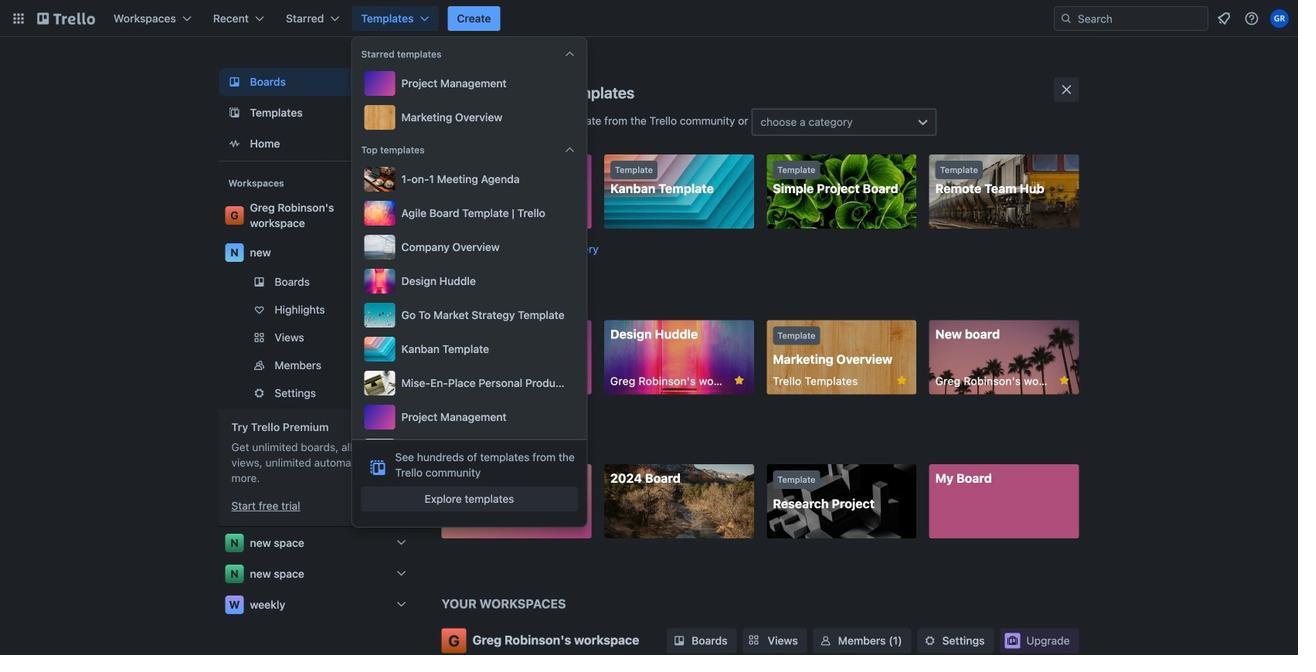 Task type: describe. For each thing, give the bounding box(es) containing it.
template board image
[[225, 104, 244, 122]]

search image
[[1060, 12, 1072, 25]]

home image
[[225, 134, 244, 153]]

greg robinson (gregrobinson96) image
[[1270, 9, 1289, 28]]

add image
[[392, 356, 411, 375]]

collapse image
[[564, 144, 576, 156]]

click to unstar this board. it will be removed from your starred list. image
[[895, 374, 909, 387]]

menu for collapse icon at top left
[[361, 68, 578, 133]]



Task type: vqa. For each thing, say whether or not it's contained in the screenshot.
After's TIP:
no



Task type: locate. For each thing, give the bounding box(es) containing it.
primary element
[[0, 0, 1298, 37]]

1 sm image from the left
[[818, 633, 833, 649]]

0 vertical spatial menu
[[361, 68, 578, 133]]

1 horizontal spatial sm image
[[922, 633, 938, 649]]

sm image
[[818, 633, 833, 649], [922, 633, 938, 649]]

open information menu image
[[1244, 11, 1259, 26]]

1 vertical spatial menu
[[361, 164, 578, 532]]

board image
[[225, 73, 244, 91]]

2 menu from the top
[[361, 164, 578, 532]]

menu
[[361, 68, 578, 133], [361, 164, 578, 532]]

0 notifications image
[[1215, 9, 1233, 28]]

2 sm image from the left
[[922, 633, 938, 649]]

0 horizontal spatial sm image
[[818, 633, 833, 649]]

collapse image
[[564, 48, 576, 60]]

1 menu from the top
[[361, 68, 578, 133]]

sm image
[[671, 633, 687, 649]]

Search field
[[1054, 6, 1208, 31]]

menu for collapse image
[[361, 164, 578, 532]]

back to home image
[[37, 6, 95, 31]]

click to unstar this board. it will be removed from your starred list. image
[[732, 374, 746, 387]]



